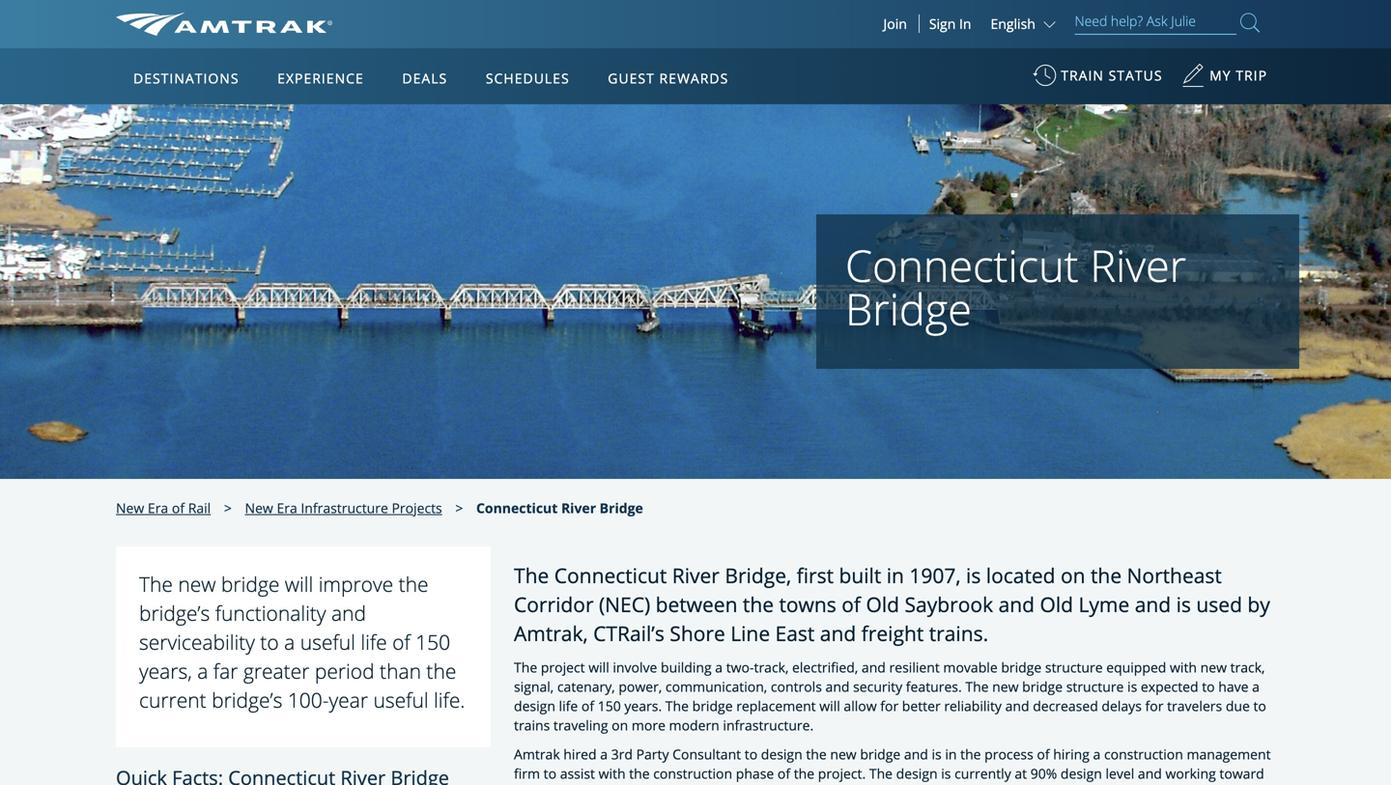 Task type: describe. For each thing, give the bounding box(es) containing it.
process
[[985, 746, 1034, 764]]

improve
[[319, 571, 394, 598]]

a up greater
[[284, 629, 295, 656]]

bridge,
[[725, 562, 792, 590]]

resilient
[[890, 659, 940, 677]]

replacement
[[737, 698, 816, 716]]

sign in button
[[930, 14, 972, 33]]

and up electrified, at the bottom right of the page
[[820, 620, 857, 648]]

the up be
[[629, 765, 650, 784]]

1 horizontal spatial construction
[[1105, 746, 1184, 764]]

150 inside the new bridge will improve the bridge's functionality and serviceability to a useful life of 150 years, a far greater period than the current bridge's 100-year useful life.
[[416, 629, 451, 656]]

two-
[[727, 659, 754, 677]]

the up future.
[[794, 765, 815, 784]]

new up reliability
[[993, 678, 1019, 697]]

trains
[[514, 717, 550, 735]]

assist
[[560, 765, 595, 784]]

in inside the connecticut river bridge, first built in 1907, is located on the northeast corridor (nec) between the towns of old saybrook and old lyme and is used by amtrak, ctrail's shore line east and freight trains.
[[887, 562, 905, 590]]

to inside the new bridge will improve the bridge's functionality and serviceability to a useful life of 150 years, a far greater period than the current bridge's 100-year useful life.
[[260, 629, 279, 656]]

electrified,
[[793, 659, 859, 677]]

freight
[[862, 620, 924, 648]]

projects
[[392, 499, 442, 518]]

lyme
[[1079, 591, 1130, 619]]

1 old from the left
[[867, 591, 900, 619]]

to right due
[[1254, 698, 1267, 716]]

to left be
[[608, 785, 621, 786]]

is down northeast
[[1177, 591, 1192, 619]]

have
[[1219, 678, 1249, 697]]

search icon image
[[1241, 9, 1260, 36]]

1 vertical spatial connecticut river bridge
[[477, 499, 644, 518]]

0 horizontal spatial construction
[[654, 765, 733, 784]]

my trip
[[1210, 66, 1268, 85]]

the down the phase
[[727, 785, 748, 786]]

corridor
[[514, 591, 594, 619]]

design
[[1156, 785, 1199, 786]]

a down firm
[[514, 785, 522, 786]]

new for new era of rail
[[116, 499, 144, 518]]

current
[[139, 687, 207, 714]]

firm
[[514, 765, 540, 784]]

built
[[839, 562, 882, 590]]

and down electrified, at the bottom right of the page
[[826, 678, 850, 697]]

of inside the project will involve building a two-track, electrified, and resilient movable bridge structure equipped with new track, signal, catenary, power, communication, controls and security features. the new bridge structure is expected to have a design life of 150 years. the bridge replacement will allow for better reliability and decreased delays for travelers due to trains traveling on more modern infrastructure.
[[582, 698, 595, 716]]

saybrook
[[905, 591, 994, 619]]

reliability
[[945, 698, 1002, 716]]

experience button
[[270, 51, 372, 105]]

regions map image
[[188, 161, 652, 432]]

the inside the connecticut river bridge, first built in 1907, is located on the northeast corridor (nec) between the towns of old saybrook and old lyme and is used by amtrak, ctrail's shore line east and freight trains.
[[514, 562, 549, 590]]

train status link
[[1034, 57, 1163, 104]]

design up environmental
[[897, 765, 938, 784]]

1 horizontal spatial bridge
[[846, 279, 972, 338]]

connecticut river bridge link
[[477, 499, 644, 518]]

located
[[987, 562, 1056, 590]]

due
[[1226, 698, 1251, 716]]

1 horizontal spatial will
[[589, 659, 610, 677]]

2 track, from the left
[[1231, 659, 1266, 677]]

allow
[[844, 698, 877, 716]]

future.
[[784, 785, 827, 786]]

(nec)
[[599, 591, 651, 619]]

rewards
[[660, 69, 729, 87]]

is left currently at the bottom right of the page
[[942, 765, 952, 784]]

the connecticut river bridge, first built in 1907, is located on the northeast corridor (nec) between the towns of old saybrook and old lyme and is used by amtrak, ctrail's shore line east and freight trains.
[[514, 562, 1271, 648]]

and up environmental
[[905, 746, 929, 764]]

infrastructure.
[[723, 717, 814, 735]]

features.
[[906, 678, 962, 697]]

line
[[731, 620, 770, 648]]

project
[[541, 659, 585, 677]]

0 vertical spatial connecticut
[[846, 236, 1079, 295]]

building
[[661, 659, 712, 677]]

more
[[632, 717, 666, 735]]

near
[[751, 785, 780, 786]]

better
[[903, 698, 941, 716]]

project.
[[818, 765, 866, 784]]

guest rewards
[[608, 69, 729, 87]]

status
[[1109, 66, 1163, 85]]

far
[[213, 658, 238, 685]]

deals
[[403, 69, 448, 87]]

catenary,
[[558, 678, 615, 697]]

bridge inside the new bridge will improve the bridge's functionality and serviceability to a useful life of 150 years, a far greater period than the current bridge's 100-year useful life.
[[221, 571, 280, 598]]

new up have
[[1201, 659, 1228, 677]]

1907,
[[910, 562, 961, 590]]

a up the communication,
[[716, 659, 723, 677]]

and up 'design'
[[1139, 765, 1163, 784]]

trip
[[1237, 66, 1268, 85]]

east
[[776, 620, 815, 648]]

bridge inside amtrak hired a 3rd party consultant to design the new bridge and is in the process of hiring a construction management firm to assist with the construction phase of the project. the design is currently at 90% design level and working toward a 100% design to be submitted in the near future. an environmental assessment (ea) and preliminary design has be
[[861, 746, 901, 764]]

and up security
[[862, 659, 886, 677]]

the up reliability
[[966, 678, 989, 697]]

and down located
[[999, 591, 1035, 619]]

join
[[884, 14, 907, 33]]

of left the rail
[[172, 499, 185, 518]]

a right hiring
[[1094, 746, 1101, 764]]

to up the phase
[[745, 746, 758, 764]]

3rd
[[612, 746, 633, 764]]

0 vertical spatial useful
[[300, 629, 356, 656]]

english button
[[991, 14, 1061, 33]]

new inside the new bridge will improve the bridge's functionality and serviceability to a useful life of 150 years, a far greater period than the current bridge's 100-year useful life.
[[178, 571, 216, 598]]

of up 90% at the right bottom of page
[[1038, 746, 1050, 764]]

1 horizontal spatial bridge's
[[212, 687, 283, 714]]

shore
[[670, 620, 726, 648]]

decreased
[[1033, 698, 1099, 716]]

(ea)
[[1025, 785, 1049, 786]]

sign
[[930, 14, 956, 33]]

2 horizontal spatial in
[[946, 746, 957, 764]]

destinations button
[[126, 51, 247, 105]]

ctrail's
[[594, 620, 665, 648]]

in
[[960, 14, 972, 33]]

amtrak,
[[514, 620, 588, 648]]

Please enter your search item search field
[[1075, 10, 1237, 35]]

era for infrastructure
[[277, 499, 297, 518]]

train
[[1062, 66, 1105, 85]]

the new bridge will improve the bridge's functionality and serviceability to a useful life of 150 years, a far greater period than the current bridge's 100-year useful life.
[[139, 571, 465, 714]]

the down bridge, on the right bottom of the page
[[743, 591, 774, 619]]

bridge up decreased
[[1023, 678, 1063, 697]]

infrastructure
[[301, 499, 388, 518]]

the inside the new bridge will improve the bridge's functionality and serviceability to a useful life of 150 years, a far greater period than the current bridge's 100-year useful life.
[[139, 571, 173, 598]]

with inside the project will involve building a two-track, electrified, and resilient movable bridge structure equipped with new track, signal, catenary, power, communication, controls and security features. the new bridge structure is expected to have a design life of 150 years. the bridge replacement will allow for better reliability and decreased delays for travelers due to trains traveling on more modern infrastructure.
[[1171, 659, 1198, 677]]

1 vertical spatial connecticut
[[477, 499, 558, 518]]

first
[[797, 562, 834, 590]]

on inside the project will involve building a two-track, electrified, and resilient movable bridge structure equipped with new track, signal, catenary, power, communication, controls and security features. the new bridge structure is expected to have a design life of 150 years. the bridge replacement will allow for better reliability and decreased delays for travelers due to trains traveling on more modern infrastructure.
[[612, 717, 629, 735]]

the up "life."
[[427, 658, 457, 685]]

design down infrastructure.
[[761, 746, 803, 764]]

hired
[[564, 746, 597, 764]]

toward
[[1220, 765, 1265, 784]]

controls
[[771, 678, 822, 697]]

era for of
[[148, 499, 168, 518]]

2 vertical spatial will
[[820, 698, 841, 716]]



Task type: vqa. For each thing, say whether or not it's contained in the screenshot.
traveling
yes



Task type: locate. For each thing, give the bounding box(es) containing it.
1 vertical spatial on
[[612, 717, 629, 735]]

phase
[[736, 765, 774, 784]]

management
[[1187, 746, 1272, 764]]

90%
[[1031, 765, 1058, 784]]

structure up decreased
[[1046, 659, 1103, 677]]

useful up period
[[300, 629, 356, 656]]

0 vertical spatial bridge's
[[139, 600, 210, 627]]

useful down the than
[[374, 687, 429, 714]]

equipped
[[1107, 659, 1167, 677]]

to up the travelers on the bottom of the page
[[1203, 678, 1216, 697]]

era
[[148, 499, 168, 518], [277, 499, 297, 518]]

structure
[[1046, 659, 1103, 677], [1067, 678, 1125, 697]]

the up 'serviceability' on the left bottom of the page
[[139, 571, 173, 598]]

1 horizontal spatial river
[[672, 562, 720, 590]]

0 horizontal spatial new
[[116, 499, 144, 518]]

amtrak hired a 3rd party consultant to design the new bridge and is in the process of hiring a construction management firm to assist with the construction phase of the project. the design is currently at 90% design level and working toward a 100% design to be submitted in the near future. an environmental assessment (ea) and preliminary design has be
[[514, 746, 1272, 786]]

on left more
[[612, 717, 629, 735]]

destinations
[[133, 69, 239, 87]]

1 era from the left
[[148, 499, 168, 518]]

for down expected
[[1146, 698, 1164, 716]]

on inside the connecticut river bridge, first built in 1907, is located on the northeast corridor (nec) between the towns of old saybrook and old lyme and is used by amtrak, ctrail's shore line east and freight trains.
[[1061, 562, 1086, 590]]

and right reliability
[[1006, 698, 1030, 716]]

power,
[[619, 678, 662, 697]]

bridge's up 'serviceability' on the left bottom of the page
[[139, 600, 210, 627]]

delays
[[1102, 698, 1142, 716]]

0 horizontal spatial useful
[[300, 629, 356, 656]]

life up traveling
[[559, 698, 578, 716]]

banner
[[0, 0, 1392, 446]]

new inside amtrak hired a 3rd party consultant to design the new bridge and is in the process of hiring a construction management firm to assist with the construction phase of the project. the design is currently at 90% design level and working toward a 100% design to be submitted in the near future. an environmental assessment (ea) and preliminary design has be
[[831, 746, 857, 764]]

communication,
[[666, 678, 768, 697]]

1 horizontal spatial 150
[[598, 698, 621, 716]]

bridge down the communication,
[[693, 698, 733, 716]]

trains.
[[930, 620, 989, 648]]

0 horizontal spatial on
[[612, 717, 629, 735]]

track, up controls
[[754, 659, 789, 677]]

and down improve
[[332, 600, 366, 627]]

0 horizontal spatial old
[[867, 591, 900, 619]]

is down 'equipped'
[[1128, 678, 1138, 697]]

0 horizontal spatial in
[[712, 785, 724, 786]]

2 new from the left
[[245, 499, 273, 518]]

will left allow on the bottom of the page
[[820, 698, 841, 716]]

design down "signal,"
[[514, 698, 556, 716]]

in down consultant on the bottom of the page
[[712, 785, 724, 786]]

2 for from the left
[[1146, 698, 1164, 716]]

new era of rail link
[[116, 499, 211, 518]]

serviceability
[[139, 629, 255, 656]]

modern
[[669, 717, 720, 735]]

currently
[[955, 765, 1012, 784]]

schedules link
[[478, 48, 578, 104]]

1 horizontal spatial with
[[1171, 659, 1198, 677]]

the right improve
[[399, 571, 429, 598]]

0 vertical spatial connecticut river bridge
[[846, 236, 1187, 338]]

100%
[[525, 785, 560, 786]]

0 horizontal spatial era
[[148, 499, 168, 518]]

0 horizontal spatial connecticut river bridge
[[477, 499, 644, 518]]

1 vertical spatial bridge's
[[212, 687, 283, 714]]

2 old from the left
[[1040, 591, 1074, 619]]

0 vertical spatial river
[[1091, 236, 1187, 295]]

application
[[188, 161, 652, 432]]

of
[[172, 499, 185, 518], [842, 591, 861, 619], [393, 629, 411, 656], [582, 698, 595, 716], [1038, 746, 1050, 764], [778, 765, 791, 784]]

connecticut inside the connecticut river bridge, first built in 1907, is located on the northeast corridor (nec) between the towns of old saybrook and old lyme and is used by amtrak, ctrail's shore line east and freight trains.
[[555, 562, 667, 590]]

new for new era infrastructure projects
[[245, 499, 273, 518]]

1 horizontal spatial new
[[245, 499, 273, 518]]

0 horizontal spatial will
[[285, 571, 313, 598]]

will inside the new bridge will improve the bridge's functionality and serviceability to a useful life of 150 years, a far greater period than the current bridge's 100-year useful life.
[[285, 571, 313, 598]]

1 horizontal spatial era
[[277, 499, 297, 518]]

1 for from the left
[[881, 698, 899, 716]]

on
[[1061, 562, 1086, 590], [612, 717, 629, 735]]

of inside the new bridge will improve the bridge's functionality and serviceability to a useful life of 150 years, a far greater period than the current bridge's 100-year useful life.
[[393, 629, 411, 656]]

1 horizontal spatial old
[[1040, 591, 1074, 619]]

100-
[[288, 687, 329, 714]]

1 vertical spatial structure
[[1067, 678, 1125, 697]]

experience
[[278, 69, 364, 87]]

bridge right movable
[[1002, 659, 1042, 677]]

sign in
[[930, 14, 972, 33]]

with down the 3rd
[[599, 765, 626, 784]]

my
[[1210, 66, 1232, 85]]

with up expected
[[1171, 659, 1198, 677]]

bridge up functionality
[[221, 571, 280, 598]]

useful
[[300, 629, 356, 656], [374, 687, 429, 714]]

150 down catenary,
[[598, 698, 621, 716]]

river
[[1091, 236, 1187, 295], [562, 499, 596, 518], [672, 562, 720, 590]]

0 vertical spatial construction
[[1105, 746, 1184, 764]]

new right the rail
[[245, 499, 273, 518]]

join button
[[872, 14, 920, 33]]

2 horizontal spatial river
[[1091, 236, 1187, 295]]

the up "signal,"
[[514, 659, 538, 677]]

towns
[[780, 591, 837, 619]]

0 vertical spatial in
[[887, 562, 905, 590]]

1 horizontal spatial useful
[[374, 687, 429, 714]]

1 vertical spatial life
[[559, 698, 578, 716]]

the
[[1091, 562, 1122, 590], [399, 571, 429, 598], [743, 591, 774, 619], [427, 658, 457, 685], [806, 746, 827, 764], [961, 746, 982, 764], [629, 765, 650, 784], [794, 765, 815, 784], [727, 785, 748, 786]]

1 vertical spatial bridge
[[600, 499, 644, 518]]

1 vertical spatial construction
[[654, 765, 733, 784]]

era left the rail
[[148, 499, 168, 518]]

than
[[380, 658, 421, 685]]

of up the than
[[393, 629, 411, 656]]

0 vertical spatial life
[[361, 629, 387, 656]]

the up project.
[[806, 746, 827, 764]]

150 inside the project will involve building a two-track, electrified, and resilient movable bridge structure equipped with new track, signal, catenary, power, communication, controls and security features. the new bridge structure is expected to have a design life of 150 years. the bridge replacement will allow for better reliability and decreased delays for travelers due to trains traveling on more modern infrastructure.
[[598, 698, 621, 716]]

between
[[656, 591, 738, 619]]

functionality
[[215, 600, 326, 627]]

1 vertical spatial river
[[562, 499, 596, 518]]

1 vertical spatial with
[[599, 765, 626, 784]]

the up environmental
[[870, 765, 893, 784]]

bridge up environmental
[[861, 746, 901, 764]]

guest
[[608, 69, 655, 87]]

consultant
[[673, 746, 741, 764]]

year
[[329, 687, 368, 714]]

submitted
[[644, 785, 709, 786]]

period
[[315, 658, 375, 685]]

traveling
[[554, 717, 609, 735]]

amtrak image
[[116, 13, 333, 36]]

a right have
[[1253, 678, 1260, 697]]

0 horizontal spatial with
[[599, 765, 626, 784]]

2 horizontal spatial will
[[820, 698, 841, 716]]

by
[[1248, 591, 1271, 619]]

1 horizontal spatial for
[[1146, 698, 1164, 716]]

the up modern
[[666, 698, 689, 716]]

1 new from the left
[[116, 499, 144, 518]]

banner containing join
[[0, 0, 1392, 446]]

track, up have
[[1231, 659, 1266, 677]]

a left far
[[197, 658, 208, 685]]

in right 'built'
[[887, 562, 905, 590]]

0 horizontal spatial life
[[361, 629, 387, 656]]

0 vertical spatial structure
[[1046, 659, 1103, 677]]

a
[[284, 629, 295, 656], [197, 658, 208, 685], [716, 659, 723, 677], [1253, 678, 1260, 697], [600, 746, 608, 764], [1094, 746, 1101, 764], [514, 785, 522, 786]]

life inside the project will involve building a two-track, electrified, and resilient movable bridge structure equipped with new track, signal, catenary, power, communication, controls and security features. the new bridge structure is expected to have a design life of 150 years. the bridge replacement will allow for better reliability and decreased delays for travelers due to trains traveling on more modern infrastructure.
[[559, 698, 578, 716]]

new up project.
[[831, 746, 857, 764]]

life
[[361, 629, 387, 656], [559, 698, 578, 716]]

150 up the than
[[416, 629, 451, 656]]

the up currently at the bottom right of the page
[[961, 746, 982, 764]]

life.
[[434, 687, 465, 714]]

0 horizontal spatial bridge
[[600, 499, 644, 518]]

construction
[[1105, 746, 1184, 764], [654, 765, 733, 784]]

the project will involve building a two-track, electrified, and resilient movable bridge structure equipped with new track, signal, catenary, power, communication, controls and security features. the new bridge structure is expected to have a design life of 150 years. the bridge replacement will allow for better reliability and decreased delays for travelers due to trains traveling on more modern infrastructure.
[[514, 659, 1267, 735]]

1 vertical spatial 150
[[598, 698, 621, 716]]

be
[[625, 785, 640, 786]]

at
[[1015, 765, 1028, 784]]

2 vertical spatial connecticut
[[555, 562, 667, 590]]

new up 'serviceability' on the left bottom of the page
[[178, 571, 216, 598]]

and down northeast
[[1135, 591, 1172, 619]]

guest rewards button
[[601, 51, 737, 105]]

northeast
[[1128, 562, 1223, 590]]

bridge's down far
[[212, 687, 283, 714]]

will up catenary,
[[589, 659, 610, 677]]

to up 100%
[[544, 765, 557, 784]]

0 vertical spatial bridge
[[846, 279, 972, 338]]

2 vertical spatial river
[[672, 562, 720, 590]]

of down 'built'
[[842, 591, 861, 619]]

of up near
[[778, 765, 791, 784]]

in up currently at the bottom right of the page
[[946, 746, 957, 764]]

for down security
[[881, 698, 899, 716]]

1 horizontal spatial track,
[[1231, 659, 1266, 677]]

is inside the project will involve building a two-track, electrified, and resilient movable bridge structure equipped with new track, signal, catenary, power, communication, controls and security features. the new bridge structure is expected to have a design life of 150 years. the bridge replacement will allow for better reliability and decreased delays for travelers due to trains traveling on more modern infrastructure.
[[1128, 678, 1138, 697]]

to down functionality
[[260, 629, 279, 656]]

has
[[1203, 785, 1225, 786]]

design down hiring
[[1061, 765, 1103, 784]]

0 vertical spatial on
[[1061, 562, 1086, 590]]

design down assist
[[563, 785, 605, 786]]

0 horizontal spatial 150
[[416, 629, 451, 656]]

design
[[514, 698, 556, 716], [761, 746, 803, 764], [897, 765, 938, 784], [1061, 765, 1103, 784], [563, 785, 605, 786]]

working
[[1166, 765, 1217, 784]]

is
[[967, 562, 981, 590], [1177, 591, 1192, 619], [1128, 678, 1138, 697], [932, 746, 942, 764], [942, 765, 952, 784]]

1 vertical spatial in
[[946, 746, 957, 764]]

amtrak
[[514, 746, 560, 764]]

life inside the new bridge will improve the bridge's functionality and serviceability to a useful life of 150 years, a far greater period than the current bridge's 100-year useful life.
[[361, 629, 387, 656]]

deals button
[[395, 51, 455, 105]]

river inside the connecticut river bridge, first built in 1907, is located on the northeast corridor (nec) between the towns of old saybrook and old lyme and is used by amtrak, ctrail's shore line east and freight trains.
[[672, 562, 720, 590]]

2 vertical spatial in
[[712, 785, 724, 786]]

new left the rail
[[116, 499, 144, 518]]

old down located
[[1040, 591, 1074, 619]]

is up saybrook
[[967, 562, 981, 590]]

1 vertical spatial will
[[589, 659, 610, 677]]

and down 90% at the right bottom of page
[[1053, 785, 1077, 786]]

1 horizontal spatial on
[[1061, 562, 1086, 590]]

0 vertical spatial 150
[[416, 629, 451, 656]]

preliminary
[[1080, 785, 1153, 786]]

signal,
[[514, 678, 554, 697]]

1 vertical spatial useful
[[374, 687, 429, 714]]

0 vertical spatial with
[[1171, 659, 1198, 677]]

of down catenary,
[[582, 698, 595, 716]]

schedules
[[486, 69, 570, 87]]

1 track, from the left
[[754, 659, 789, 677]]

level
[[1106, 765, 1135, 784]]

bridge's
[[139, 600, 210, 627], [212, 687, 283, 714]]

new era infrastructure projects link
[[245, 499, 442, 518]]

old up freight
[[867, 591, 900, 619]]

1 horizontal spatial in
[[887, 562, 905, 590]]

years.
[[625, 698, 662, 716]]

and inside the new bridge will improve the bridge's functionality and serviceability to a useful life of 150 years, a far greater period than the current bridge's 100-year useful life.
[[332, 600, 366, 627]]

design inside the project will involve building a two-track, electrified, and resilient movable bridge structure equipped with new track, signal, catenary, power, communication, controls and security features. the new bridge structure is expected to have a design life of 150 years. the bridge replacement will allow for better reliability and decreased delays for travelers due to trains traveling on more modern infrastructure.
[[514, 698, 556, 716]]

0 vertical spatial will
[[285, 571, 313, 598]]

1 horizontal spatial connecticut river bridge
[[846, 236, 1187, 338]]

0 horizontal spatial river
[[562, 499, 596, 518]]

environmental
[[850, 785, 943, 786]]

1 horizontal spatial life
[[559, 698, 578, 716]]

greater
[[243, 658, 310, 685]]

150
[[416, 629, 451, 656], [598, 698, 621, 716]]

the up "lyme"
[[1091, 562, 1122, 590]]

0 horizontal spatial bridge's
[[139, 600, 210, 627]]

is up environmental
[[932, 746, 942, 764]]

track,
[[754, 659, 789, 677], [1231, 659, 1266, 677]]

0 horizontal spatial for
[[881, 698, 899, 716]]

construction up submitted
[[654, 765, 733, 784]]

life up the than
[[361, 629, 387, 656]]

the inside amtrak hired a 3rd party consultant to design the new bridge and is in the process of hiring a construction management firm to assist with the construction phase of the project. the design is currently at 90% design level and working toward a 100% design to be submitted in the near future. an environmental assessment (ea) and preliminary design has be
[[870, 765, 893, 784]]

hiring
[[1054, 746, 1090, 764]]

era left infrastructure
[[277, 499, 297, 518]]

involve
[[613, 659, 658, 677]]

the up 'corridor' on the left of page
[[514, 562, 549, 590]]

assessment
[[946, 785, 1022, 786]]

0 horizontal spatial track,
[[754, 659, 789, 677]]

my trip button
[[1182, 57, 1268, 104]]

a left the 3rd
[[600, 746, 608, 764]]

will up functionality
[[285, 571, 313, 598]]

construction up level
[[1105, 746, 1184, 764]]

and
[[999, 591, 1035, 619], [1135, 591, 1172, 619], [332, 600, 366, 627], [820, 620, 857, 648], [862, 659, 886, 677], [826, 678, 850, 697], [1006, 698, 1030, 716], [905, 746, 929, 764], [1139, 765, 1163, 784], [1053, 785, 1077, 786]]

connecticut river bridge
[[846, 236, 1187, 338], [477, 499, 644, 518]]

2 era from the left
[[277, 499, 297, 518]]

security
[[854, 678, 903, 697]]

rail
[[188, 499, 211, 518]]

with inside amtrak hired a 3rd party consultant to design the new bridge and is in the process of hiring a construction management firm to assist with the construction phase of the project. the design is currently at 90% design level and working toward a 100% design to be submitted in the near future. an environmental assessment (ea) and preliminary design has be
[[599, 765, 626, 784]]

of inside the connecticut river bridge, first built in 1907, is located on the northeast corridor (nec) between the towns of old saybrook and old lyme and is used by amtrak, ctrail's shore line east and freight trains.
[[842, 591, 861, 619]]

structure up 'delays'
[[1067, 678, 1125, 697]]

on up "lyme"
[[1061, 562, 1086, 590]]



